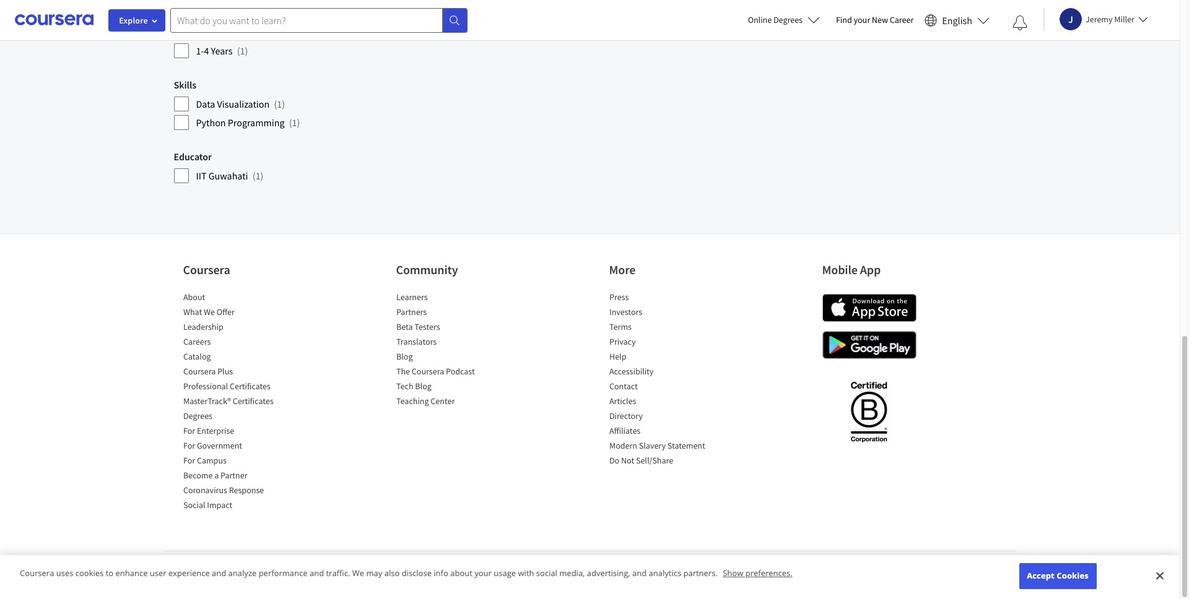 Task type: locate. For each thing, give the bounding box(es) containing it.
and left the analyze
[[212, 568, 226, 579]]

tech
[[396, 381, 413, 392]]

) for python programming ( 1 )
[[297, 117, 300, 129]]

programming
[[228, 117, 285, 129]]

usage
[[494, 568, 516, 579]]

privacy alert dialog
[[0, 556, 1180, 600]]

1 vertical spatial degrees
[[183, 411, 212, 422]]

partners
[[396, 307, 427, 318]]

we left may
[[352, 568, 364, 579]]

educator group
[[174, 151, 376, 184]]

social
[[183, 500, 205, 511]]

partners.
[[683, 568, 718, 579]]

performance
[[259, 568, 308, 579]]

your right 'find'
[[854, 14, 870, 25]]

1 horizontal spatial blog
[[415, 381, 431, 392]]

jeremy
[[1086, 13, 1113, 24]]

1 horizontal spatial and
[[310, 568, 324, 579]]

blog up the
[[396, 351, 412, 362]]

list containing about
[[183, 291, 288, 514]]

accessibility
[[609, 366, 653, 377]]

learners link
[[396, 292, 427, 303]]

show notifications image
[[1013, 15, 1028, 30]]

) inside educator group
[[260, 170, 264, 182]]

coursera up tech blog link
[[411, 366, 444, 377]]

what
[[183, 307, 202, 318]]

coursera plus link
[[183, 366, 233, 377]]

) up "programming"
[[282, 98, 285, 110]]

sell/share
[[636, 455, 673, 467]]

1 vertical spatial for
[[183, 441, 195, 452]]

english button
[[920, 0, 995, 40]]

find your new career
[[836, 14, 914, 25]]

degrees inside about what we offer leadership careers catalog coursera plus professional certificates mastertrack® certificates degrees for enterprise for government for campus become a partner coronavirus response social impact
[[183, 411, 212, 422]]

uses
[[56, 568, 73, 579]]

terms link
[[609, 322, 631, 333]]

degrees down mastertrack®
[[183, 411, 212, 422]]

3 for from the top
[[183, 455, 195, 467]]

careers link
[[183, 336, 210, 348]]

articles
[[609, 396, 636, 407]]

0 horizontal spatial list
[[183, 291, 288, 514]]

)
[[245, 45, 248, 57], [282, 98, 285, 110], [297, 117, 300, 129], [260, 170, 264, 182]]

1 list from the left
[[183, 291, 288, 514]]

coursera left uses
[[20, 568, 54, 579]]

( inside educator group
[[253, 170, 256, 182]]

2 horizontal spatial and
[[632, 568, 647, 579]]

for up become
[[183, 455, 195, 467]]

( right the years
[[237, 45, 240, 57]]

1 inside educator group
[[256, 170, 260, 182]]

0 horizontal spatial we
[[203, 307, 215, 318]]

logo of certified b corporation image
[[844, 375, 894, 449]]

1 horizontal spatial degrees
[[774, 14, 803, 25]]

educator
[[174, 151, 212, 163]]

and left traffic.
[[310, 568, 324, 579]]

1 for guwahati
[[256, 170, 260, 182]]

skills group
[[174, 79, 376, 131]]

accept cookies
[[1027, 571, 1089, 582]]

1 vertical spatial your
[[475, 568, 492, 579]]

help center image
[[1148, 567, 1163, 582]]

1 for programming
[[292, 117, 297, 129]]

0 vertical spatial we
[[203, 307, 215, 318]]

certificates
[[229, 381, 270, 392], [232, 396, 273, 407]]

1 vertical spatial we
[[352, 568, 364, 579]]

user
[[150, 568, 166, 579]]

certificates up 'mastertrack® certificates' link
[[229, 381, 270, 392]]

professional certificates link
[[183, 381, 270, 392]]

experience
[[168, 568, 210, 579]]

) right the years
[[245, 45, 248, 57]]

1 up "programming"
[[277, 98, 282, 110]]

3 and from the left
[[632, 568, 647, 579]]

2 vertical spatial for
[[183, 455, 195, 467]]

0 horizontal spatial your
[[475, 568, 492, 579]]

reserved.
[[273, 564, 307, 576]]

blog up teaching center link
[[415, 381, 431, 392]]

) inside duration group
[[245, 45, 248, 57]]

find
[[836, 14, 852, 25]]

skills
[[174, 79, 196, 91]]

podcast
[[446, 366, 475, 377]]

contact link
[[609, 381, 637, 392]]

do
[[609, 455, 619, 467]]

directory link
[[609, 411, 643, 422]]

your inside privacy alert dialog
[[475, 568, 492, 579]]

python programming ( 1 )
[[196, 117, 300, 129]]

explore button
[[108, 9, 165, 32]]

privacy link
[[609, 336, 636, 348]]

1 right "programming"
[[292, 117, 297, 129]]

mastertrack® certificates link
[[183, 396, 273, 407]]

for
[[183, 426, 195, 437], [183, 441, 195, 452], [183, 455, 195, 467]]

1 horizontal spatial your
[[854, 14, 870, 25]]

response
[[229, 485, 264, 496]]

0 vertical spatial degrees
[[774, 14, 803, 25]]

duration
[[174, 26, 211, 38]]

learners
[[396, 292, 427, 303]]

for up for campus link
[[183, 441, 195, 452]]

iit guwahati ( 1 )
[[196, 170, 264, 182]]

(
[[237, 45, 240, 57], [274, 98, 277, 110], [289, 117, 292, 129], [253, 170, 256, 182]]

0 vertical spatial blog
[[396, 351, 412, 362]]

list containing learners
[[396, 291, 501, 410]]

cookies
[[1057, 571, 1089, 582]]

guwahati
[[209, 170, 248, 182]]

for down degrees link
[[183, 426, 195, 437]]

for campus link
[[183, 455, 226, 467]]

) for data visualization ( 1 )
[[282, 98, 285, 110]]

become a partner link
[[183, 470, 247, 481]]

coronavirus response link
[[183, 485, 264, 496]]

2 for from the top
[[183, 441, 195, 452]]

mobile app
[[822, 262, 881, 278]]

2 horizontal spatial list
[[609, 291, 714, 470]]

1-
[[196, 45, 204, 57]]

2 list from the left
[[396, 291, 501, 410]]

1 horizontal spatial we
[[352, 568, 364, 579]]

we up leadership
[[203, 307, 215, 318]]

) right "programming"
[[297, 117, 300, 129]]

( inside duration group
[[237, 45, 240, 57]]

learners partners beta testers translators blog the coursera podcast tech blog teaching center
[[396, 292, 475, 407]]

0 horizontal spatial and
[[212, 568, 226, 579]]

1 and from the left
[[212, 568, 226, 579]]

disclose
[[402, 568, 432, 579]]

online degrees
[[748, 14, 803, 25]]

translators link
[[396, 336, 436, 348]]

coursera down catalog link
[[183, 366, 215, 377]]

0 horizontal spatial blog
[[396, 351, 412, 362]]

0 horizontal spatial degrees
[[183, 411, 212, 422]]

certificates down professional certificates link
[[232, 396, 273, 407]]

traffic.
[[326, 568, 350, 579]]

cookies
[[75, 568, 104, 579]]

media,
[[559, 568, 585, 579]]

degrees
[[774, 14, 803, 25], [183, 411, 212, 422]]

and left the analytics
[[632, 568, 647, 579]]

degrees right online
[[774, 14, 803, 25]]

list
[[183, 291, 288, 514], [396, 291, 501, 410], [609, 291, 714, 470]]

coursera instagram image
[[999, 561, 1016, 579]]

career
[[890, 14, 914, 25]]

1 horizontal spatial list
[[396, 291, 501, 410]]

do not sell/share link
[[609, 455, 673, 467]]

blog
[[396, 351, 412, 362], [415, 381, 431, 392]]

iit
[[196, 170, 207, 182]]

( for programming
[[289, 117, 292, 129]]

degrees inside dropdown button
[[774, 14, 803, 25]]

partners link
[[396, 307, 427, 318]]

1 right the guwahati
[[256, 170, 260, 182]]

more
[[609, 262, 636, 278]]

list for community
[[396, 291, 501, 410]]

1 for from the top
[[183, 426, 195, 437]]

your right about
[[475, 568, 492, 579]]

( right "programming"
[[289, 117, 292, 129]]

2024
[[172, 564, 189, 576]]

2 and from the left
[[310, 568, 324, 579]]

terms
[[609, 322, 631, 333]]

blog link
[[396, 351, 412, 362]]

1 right the years
[[240, 45, 245, 57]]

( right the guwahati
[[253, 170, 256, 182]]

list containing press
[[609, 291, 714, 470]]

investors
[[609, 307, 642, 318]]

3 list from the left
[[609, 291, 714, 470]]

1-4 years ( 1 )
[[196, 45, 248, 57]]

list for more
[[609, 291, 714, 470]]

( up "programming"
[[274, 98, 277, 110]]

None search field
[[170, 8, 468, 33]]

0 vertical spatial for
[[183, 426, 195, 437]]

) right the guwahati
[[260, 170, 264, 182]]

offer
[[216, 307, 234, 318]]

the
[[396, 366, 410, 377]]

1 for visualization
[[277, 98, 282, 110]]

coronavirus
[[183, 485, 227, 496]]

social impact link
[[183, 500, 232, 511]]

coursera image
[[15, 10, 94, 30]]

coursera uses cookies to enhance user experience and analyze performance and traffic. we may also disclose info about your usage with social media, advertising, and analytics partners. show preferences.
[[20, 568, 793, 579]]

partner
[[220, 470, 247, 481]]



Task type: vqa. For each thing, say whether or not it's contained in the screenshot.
Response
yes



Task type: describe. For each thing, give the bounding box(es) containing it.
duration group
[[174, 26, 376, 59]]

accept cookies button
[[1019, 564, 1097, 590]]

press investors terms privacy help accessibility contact articles directory affiliates modern slavery statement do not sell/share
[[609, 292, 705, 467]]

data visualization ( 1 )
[[196, 98, 285, 110]]

teaching center link
[[396, 396, 454, 407]]

with
[[518, 568, 534, 579]]

affiliates link
[[609, 426, 640, 437]]

for enterprise link
[[183, 426, 234, 437]]

4
[[204, 45, 209, 57]]

impact
[[207, 500, 232, 511]]

catalog link
[[183, 351, 211, 362]]

accessibility link
[[609, 366, 653, 377]]

become
[[183, 470, 212, 481]]

( for visualization
[[274, 98, 277, 110]]

coursera inside privacy alert dialog
[[20, 568, 54, 579]]

get it on google play image
[[822, 332, 916, 359]]

beta testers link
[[396, 322, 440, 333]]

0 vertical spatial certificates
[[229, 381, 270, 392]]

coursera up about
[[183, 262, 230, 278]]

enterprise
[[197, 426, 234, 437]]

online
[[748, 14, 772, 25]]

j
[[1068, 13, 1073, 25]]

) for iit guwahati ( 1 )
[[260, 170, 264, 182]]

center
[[430, 396, 454, 407]]

plus
[[217, 366, 233, 377]]

show preferences. link
[[723, 568, 793, 579]]

enhance
[[116, 568, 148, 579]]

community
[[396, 262, 458, 278]]

press link
[[609, 292, 629, 303]]

affiliates
[[609, 426, 640, 437]]

social
[[536, 568, 557, 579]]

rights
[[251, 564, 272, 576]]

careers
[[183, 336, 210, 348]]

a
[[214, 470, 218, 481]]

contact
[[609, 381, 637, 392]]

new
[[872, 14, 888, 25]]

0 vertical spatial your
[[854, 14, 870, 25]]

1 vertical spatial certificates
[[232, 396, 273, 407]]

catalog
[[183, 351, 211, 362]]

visualization
[[217, 98, 270, 110]]

teaching
[[396, 396, 429, 407]]

we inside privacy alert dialog
[[352, 568, 364, 579]]

may
[[366, 568, 382, 579]]

help link
[[609, 351, 626, 362]]

testers
[[414, 322, 440, 333]]

we inside about what we offer leadership careers catalog coursera plus professional certificates mastertrack® certificates degrees for enterprise for government for campus become a partner coronavirus response social impact
[[203, 307, 215, 318]]

( for guwahati
[[253, 170, 256, 182]]

translators
[[396, 336, 436, 348]]

inc.
[[225, 564, 238, 576]]

python
[[196, 117, 226, 129]]

coursera inside learners partners beta testers translators blog the coursera podcast tech blog teaching center
[[411, 366, 444, 377]]

coursera left inc.
[[191, 564, 223, 576]]

government
[[197, 441, 242, 452]]

statement
[[667, 441, 705, 452]]

mastertrack®
[[183, 396, 231, 407]]

data
[[196, 98, 215, 110]]

miller
[[1114, 13, 1135, 24]]

press
[[609, 292, 629, 303]]

explore
[[119, 15, 148, 26]]

coursera inside about what we offer leadership careers catalog coursera plus professional certificates mastertrack® certificates degrees for enterprise for government for campus become a partner coronavirus response social impact
[[183, 366, 215, 377]]

advertising,
[[587, 568, 630, 579]]

about what we offer leadership careers catalog coursera plus professional certificates mastertrack® certificates degrees for enterprise for government for campus become a partner coronavirus response social impact
[[183, 292, 273, 511]]

for government link
[[183, 441, 242, 452]]

What do you want to learn? text field
[[170, 8, 443, 33]]

about
[[450, 568, 472, 579]]

english
[[942, 14, 972, 26]]

years
[[211, 45, 233, 57]]

1 vertical spatial blog
[[415, 381, 431, 392]]

download on the app store image
[[822, 294, 916, 322]]

1 inside duration group
[[240, 45, 245, 57]]

© 2024 coursera inc. all rights reserved.
[[164, 564, 307, 576]]

to
[[106, 568, 113, 579]]

jeremy miller
[[1086, 13, 1135, 24]]

leadership
[[183, 322, 223, 333]]

investors link
[[609, 307, 642, 318]]

leadership link
[[183, 322, 223, 333]]

help
[[609, 351, 626, 362]]

list for coursera
[[183, 291, 288, 514]]

accept
[[1027, 571, 1055, 582]]

analytics
[[649, 568, 681, 579]]



